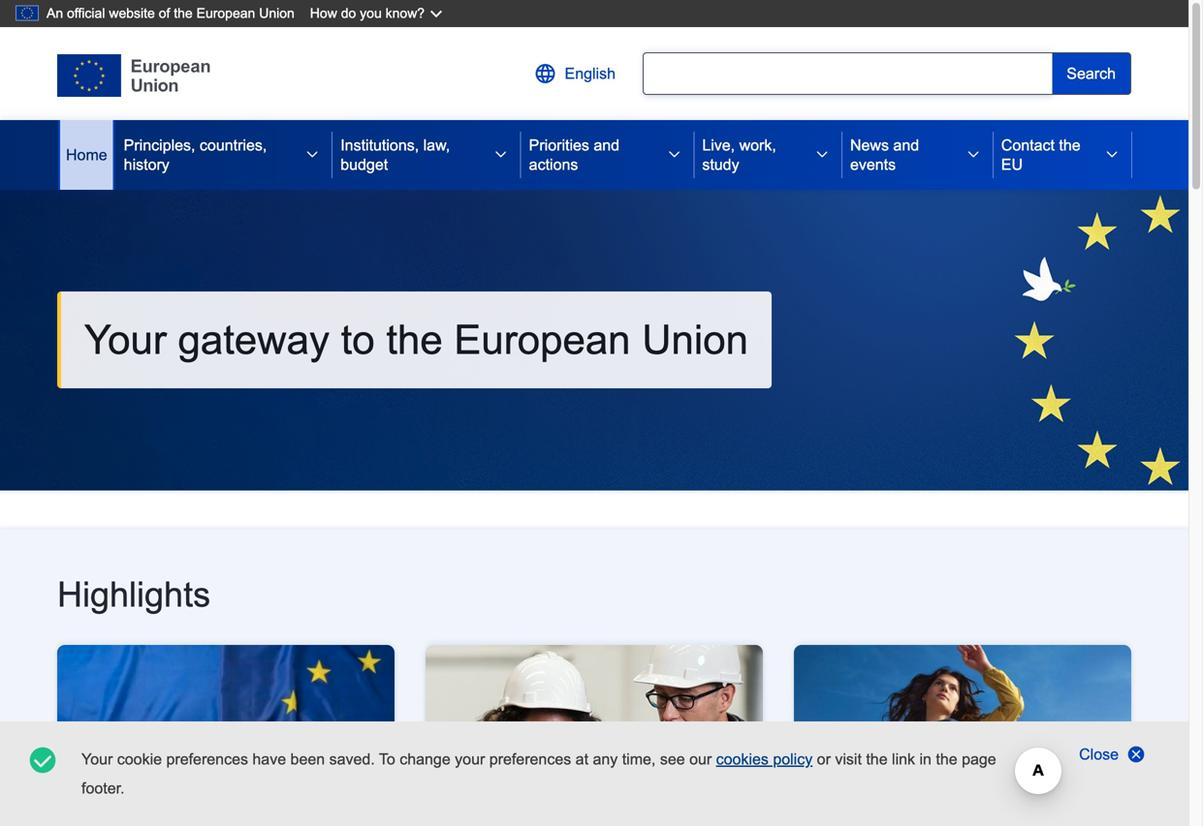 Task type: describe. For each thing, give the bounding box(es) containing it.
priorities and actions
[[529, 137, 620, 174]]

footer.
[[81, 780, 125, 798]]

principles,
[[124, 137, 195, 154]]

budget
[[340, 156, 388, 174]]

countries,
[[200, 137, 267, 154]]

next generation image
[[794, 646, 1131, 827]]

change
[[400, 751, 451, 769]]

cookie
[[117, 751, 162, 769]]

time,
[[622, 751, 656, 769]]

cookies
[[716, 751, 769, 769]]

home link
[[58, 120, 115, 190]]

live,
[[702, 137, 735, 154]]

in
[[919, 751, 932, 769]]

how
[[310, 6, 337, 21]]

the right of
[[174, 6, 193, 21]]

you
[[360, 6, 382, 21]]

how do you know? button
[[300, 0, 456, 27]]

law,
[[423, 137, 450, 154]]

work,
[[739, 137, 776, 154]]

xs image for priorities and actions
[[666, 147, 682, 163]]

xs image for the
[[1104, 147, 1120, 163]]

visit
[[835, 751, 862, 769]]

any
[[593, 751, 618, 769]]

priorities and actions link
[[521, 120, 655, 190]]

english button
[[518, 50, 631, 97]]

gateway
[[178, 318, 330, 363]]

live, work, study link
[[694, 120, 803, 190]]

xs image for law,
[[493, 147, 509, 163]]

news and events
[[850, 137, 919, 174]]

principles, countries, history
[[124, 137, 267, 174]]

and for news and events
[[893, 137, 919, 154]]

of
[[159, 6, 170, 21]]

highlights
[[57, 576, 210, 615]]

institutions, law, budget link
[[333, 120, 481, 190]]

an
[[47, 6, 63, 21]]

xs image for work,
[[814, 147, 830, 163]]

close button
[[1064, 734, 1161, 777]]

know?
[[385, 6, 425, 21]]

an official website of the european union
[[47, 6, 295, 21]]

website
[[109, 6, 155, 21]]

how do you know?
[[310, 6, 425, 21]]

priorities
[[529, 137, 589, 154]]

banner - peace dove image
[[0, 190, 1196, 491]]

institutions, law, budget
[[340, 137, 450, 174]]

the right to at the left
[[386, 318, 443, 363]]

eu ukraine flags image
[[57, 646, 395, 827]]

contact the eu link
[[993, 120, 1093, 190]]

at
[[576, 751, 588, 769]]

policy
[[773, 751, 813, 769]]

european union flag image
[[57, 54, 210, 97]]

the left the link
[[866, 751, 888, 769]]

or visit the link in the page footer.
[[81, 751, 996, 798]]



Task type: locate. For each thing, give the bounding box(es) containing it.
do
[[341, 6, 356, 21]]

eu
[[1001, 156, 1023, 174]]

1 preferences from the left
[[166, 751, 248, 769]]

your cookie preferences have been saved. to change your preferences at any time, see our cookies policy
[[81, 751, 813, 769]]

xs image
[[305, 147, 320, 163], [493, 147, 509, 163], [814, 147, 830, 163], [1104, 147, 1120, 163]]

to
[[379, 751, 395, 769]]

None search field
[[643, 52, 1052, 95]]

or
[[817, 751, 831, 769]]

Search search field
[[643, 52, 1131, 95]]

0 horizontal spatial preferences
[[166, 751, 248, 769]]

xs image left live,
[[666, 147, 682, 163]]

principles, countries, history link
[[116, 120, 293, 190]]

and right the news
[[893, 137, 919, 154]]

1 horizontal spatial preferences
[[489, 751, 571, 769]]

2 preferences from the left
[[489, 751, 571, 769]]

xs image right contact the eu link
[[1104, 147, 1120, 163]]

close
[[1079, 746, 1119, 764]]

2 xs image from the left
[[493, 147, 509, 163]]

your for your gateway to the european union
[[84, 318, 167, 363]]

union
[[259, 6, 295, 21], [642, 318, 748, 363]]

and inside news and events
[[893, 137, 919, 154]]

1 xs image from the left
[[305, 147, 320, 163]]

1 horizontal spatial and
[[893, 137, 919, 154]]

preferences left have
[[166, 751, 248, 769]]

european
[[196, 6, 255, 21], [454, 318, 631, 363]]

contact the eu
[[1001, 137, 1081, 174]]

and right priorities
[[594, 137, 620, 154]]

news
[[850, 137, 889, 154]]

and inside priorities and actions
[[594, 137, 620, 154]]

2 xs image from the left
[[965, 147, 981, 163]]

the
[[174, 6, 193, 21], [1059, 137, 1081, 154], [386, 318, 443, 363], [866, 751, 888, 769], [936, 751, 957, 769]]

1 horizontal spatial xs image
[[965, 147, 981, 163]]

0 horizontal spatial xs image
[[666, 147, 682, 163]]

live, work, study
[[702, 137, 776, 174]]

0 vertical spatial european
[[196, 6, 255, 21]]

xs image left actions
[[493, 147, 509, 163]]

page
[[962, 751, 996, 769]]

1 vertical spatial your
[[81, 751, 113, 769]]

official
[[67, 6, 105, 21]]

search button
[[1052, 52, 1131, 95]]

1 horizontal spatial european
[[454, 318, 631, 363]]

2 and from the left
[[893, 137, 919, 154]]

the inside contact the eu
[[1059, 137, 1081, 154]]

events
[[850, 156, 896, 174]]

preferences
[[166, 751, 248, 769], [489, 751, 571, 769]]

the right contact
[[1059, 137, 1081, 154]]

preferences left 'at'
[[489, 751, 571, 769]]

the right in
[[936, 751, 957, 769]]

1 xs image from the left
[[666, 147, 682, 163]]

saved.
[[329, 751, 375, 769]]

study
[[702, 156, 739, 174]]

xs image left budget
[[305, 147, 320, 163]]

xs image left 'eu'
[[965, 147, 981, 163]]

to
[[341, 318, 375, 363]]

institutions,
[[340, 137, 419, 154]]

xs image left the news
[[814, 147, 830, 163]]

s image
[[534, 62, 557, 85]]

news and events link
[[842, 120, 954, 190]]

4 xs image from the left
[[1104, 147, 1120, 163]]

xs image for countries,
[[305, 147, 320, 163]]

home
[[66, 146, 107, 164]]

search
[[1067, 65, 1116, 82]]

see
[[660, 751, 685, 769]]

1 vertical spatial european
[[454, 318, 631, 363]]

0 vertical spatial your
[[84, 318, 167, 363]]

3 xs image from the left
[[814, 147, 830, 163]]

0 vertical spatial union
[[259, 6, 295, 21]]

1 vertical spatial union
[[642, 318, 748, 363]]

and for priorities and actions
[[594, 137, 620, 154]]

0 horizontal spatial and
[[594, 137, 620, 154]]

1 and from the left
[[594, 137, 620, 154]]

0 horizontal spatial union
[[259, 6, 295, 21]]

0 horizontal spatial european
[[196, 6, 255, 21]]

your gateway to the european union
[[84, 318, 748, 363]]

1 horizontal spatial union
[[642, 318, 748, 363]]

link
[[892, 751, 915, 769]]

a woman and a man wearing helmet and looking at a tablet image
[[426, 646, 763, 827]]

history
[[124, 156, 169, 174]]

and
[[594, 137, 620, 154], [893, 137, 919, 154]]

your
[[455, 751, 485, 769]]

contact
[[1001, 137, 1055, 154]]

your for your cookie preferences have been saved. to change your preferences at any time, see our cookies policy
[[81, 751, 113, 769]]

our
[[689, 751, 712, 769]]

have
[[252, 751, 286, 769]]

your
[[84, 318, 167, 363], [81, 751, 113, 769]]

cookies policy link
[[716, 751, 813, 769]]

been
[[290, 751, 325, 769]]

xs image for news and events
[[965, 147, 981, 163]]

actions
[[529, 156, 578, 174]]

xs image
[[666, 147, 682, 163], [965, 147, 981, 163]]

english
[[565, 65, 616, 82]]



Task type: vqa. For each thing, say whether or not it's contained in the screenshot.
leftmost which
no



